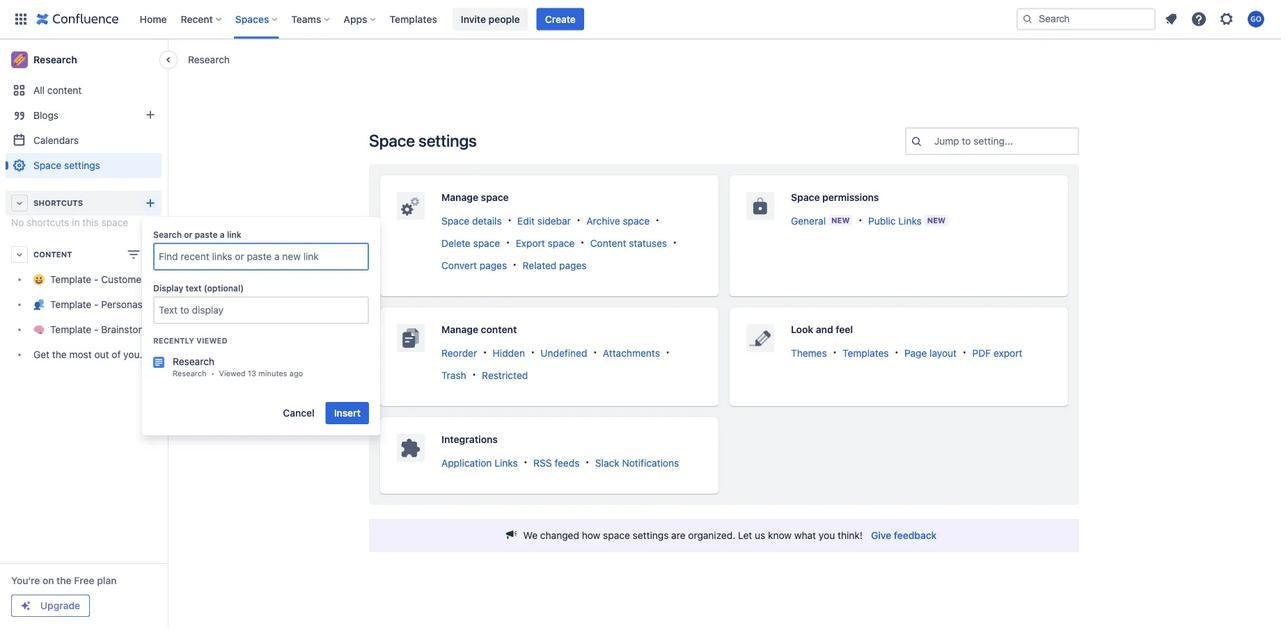 Task type: describe. For each thing, give the bounding box(es) containing it.
help icon image
[[1191, 11, 1208, 28]]

archive space link
[[587, 215, 650, 227]]

shortcuts
[[33, 199, 83, 208]]

personas
[[101, 299, 143, 311]]

archive space
[[587, 215, 650, 227]]

manage space
[[442, 192, 509, 203]]

invite
[[461, 13, 486, 25]]

pages for related pages
[[559, 260, 587, 271]]

manage for manage content
[[442, 324, 479, 336]]

hidden link
[[493, 347, 525, 359]]

content for manage content
[[481, 324, 517, 336]]

0 horizontal spatial research link
[[6, 46, 162, 74]]

Display text (optional) field
[[155, 298, 368, 323]]

0 vertical spatial space settings
[[369, 131, 477, 150]]

calendars
[[33, 135, 79, 146]]

display
[[153, 283, 183, 293]]

research inside "space" element
[[33, 54, 77, 65]]

invite people
[[461, 13, 520, 25]]

edit
[[518, 215, 535, 227]]

give feedback button
[[863, 525, 945, 547]]

apps
[[344, 13, 367, 25]]

team
[[146, 349, 168, 361]]

delete
[[442, 237, 471, 249]]

insert button
[[326, 403, 369, 425]]

out
[[94, 349, 109, 361]]

manage for manage space
[[442, 192, 479, 203]]

space up related pages
[[548, 237, 575, 249]]

look
[[791, 324, 814, 336]]

layout
[[930, 347, 957, 359]]

0 vertical spatial viewed
[[196, 337, 228, 346]]

banner containing home
[[0, 0, 1282, 39]]

research option
[[142, 350, 380, 384]]

text
[[186, 283, 202, 293]]

research down recent popup button at the left top
[[188, 54, 230, 65]]

no
[[11, 217, 24, 228]]

know
[[768, 530, 792, 542]]

insert
[[334, 408, 361, 419]]

0 vertical spatial the
[[52, 349, 67, 361]]

paste
[[195, 230, 218, 240]]

space settings link
[[6, 153, 162, 178]]

space down details
[[473, 237, 500, 249]]

teams button
[[287, 8, 335, 30]]

related pages link
[[523, 260, 587, 271]]

template - personas link
[[6, 293, 162, 318]]

cancel button
[[275, 403, 323, 425]]

reorder link
[[442, 347, 477, 359]]

0 vertical spatial settings
[[419, 131, 477, 150]]

feeds
[[555, 457, 580, 469]]

us
[[755, 530, 766, 542]]

convert
[[442, 260, 477, 271]]

space right how
[[603, 530, 630, 542]]

delete space link
[[442, 237, 500, 249]]

pages for convert pages
[[480, 260, 507, 271]]

space details link
[[442, 215, 502, 227]]

rss
[[534, 457, 552, 469]]

template - personas
[[50, 299, 143, 311]]

delete space
[[442, 237, 500, 249]]

and
[[816, 324, 834, 336]]

templates for the bottommost templates link
[[843, 347, 889, 359]]

a
[[220, 230, 225, 240]]

get the most out of your team space link
[[6, 343, 198, 368]]

premium image
[[20, 601, 31, 612]]

space element
[[0, 0, 1282, 629]]

search
[[153, 230, 182, 240]]

template for template - personas
[[50, 299, 91, 311]]

get the most out of your team space
[[33, 349, 198, 361]]

trash
[[442, 370, 466, 381]]

space up details
[[481, 192, 509, 203]]

people
[[489, 13, 520, 25]]

content statuses link
[[590, 237, 667, 249]]

general new
[[791, 215, 850, 227]]

related pages
[[523, 260, 587, 271]]

hidden
[[493, 347, 525, 359]]

blogs link
[[6, 103, 162, 128]]

0 vertical spatial templates link
[[386, 8, 441, 30]]

templates for templates link to the top
[[390, 13, 437, 25]]

home
[[140, 13, 167, 25]]

add shortcut image
[[142, 195, 159, 212]]

sidebar
[[538, 215, 571, 227]]

space permissions
[[791, 192, 879, 203]]

- for brainstorming
[[94, 324, 99, 336]]

pdf export link
[[973, 347, 1023, 359]]

apps button
[[339, 8, 381, 30]]

- for personas
[[94, 299, 99, 311]]

content statuses
[[590, 237, 667, 249]]

your profile and preferences image
[[1248, 11, 1265, 28]]

space details
[[442, 215, 502, 227]]

settings inside "space" element
[[64, 160, 100, 171]]

convert pages
[[442, 260, 507, 271]]

appswitcher icon image
[[13, 11, 29, 28]]

feel
[[836, 324, 853, 336]]

your
[[123, 349, 143, 361]]

how
[[582, 530, 601, 542]]

page layout link
[[905, 347, 957, 359]]

are
[[672, 530, 686, 542]]

you're on the free plan
[[11, 576, 117, 587]]

create
[[545, 13, 576, 25]]

manage content
[[442, 324, 517, 336]]

recently
[[153, 337, 194, 346]]

to
[[962, 135, 971, 147]]

trash link
[[442, 370, 466, 381]]



Task type: locate. For each thing, give the bounding box(es) containing it.
1 horizontal spatial research link
[[188, 53, 230, 67]]

application links
[[442, 457, 518, 469]]

templates right apps popup button
[[390, 13, 437, 25]]

1 vertical spatial -
[[94, 299, 99, 311]]

1 vertical spatial template
[[50, 299, 91, 311]]

1 vertical spatial the
[[57, 576, 72, 587]]

2 vertical spatial settings
[[633, 530, 669, 542]]

0 horizontal spatial content
[[47, 85, 82, 96]]

no shortcuts in this space
[[11, 217, 128, 228]]

setting...
[[974, 135, 1013, 147]]

0 horizontal spatial space settings
[[33, 160, 100, 171]]

content inside all content link
[[47, 85, 82, 96]]

space settings inside "space" element
[[33, 160, 100, 171]]

links left "rss"
[[495, 457, 518, 469]]

research
[[188, 54, 230, 65], [33, 54, 77, 65], [173, 356, 215, 368], [173, 369, 207, 379]]

confluence image
[[36, 11, 119, 28], [36, 11, 119, 28]]

2 horizontal spatial settings
[[633, 530, 669, 542]]

1 vertical spatial manage
[[442, 324, 479, 336]]

rss feeds
[[534, 457, 580, 469]]

content for all content
[[47, 85, 82, 96]]

1 vertical spatial templates
[[843, 347, 889, 359]]

settings up manage space
[[419, 131, 477, 150]]

customer
[[101, 274, 145, 286]]

in
[[72, 217, 80, 228]]

page
[[905, 347, 927, 359]]

research down recently viewed
[[173, 356, 215, 368]]

research left •
[[173, 369, 207, 379]]

settings left are
[[633, 530, 669, 542]]

notifications
[[622, 457, 679, 469]]

give
[[871, 530, 892, 542]]

display text (optional)
[[153, 283, 244, 293]]

0 vertical spatial -
[[94, 274, 99, 286]]

tree
[[6, 267, 219, 368]]

research link down recent popup button at the left top
[[188, 53, 230, 67]]

pages
[[480, 260, 507, 271], [559, 260, 587, 271]]

Search or paste a link field
[[155, 244, 368, 270]]

1 horizontal spatial content
[[590, 237, 626, 249]]

content inside dropdown button
[[33, 250, 72, 259]]

rss feeds link
[[534, 457, 580, 469]]

templates inside 'global' element
[[390, 13, 437, 25]]

link
[[227, 230, 242, 240]]

content right all
[[47, 85, 82, 96]]

space right this
[[101, 217, 128, 228]]

jump to setting...
[[935, 135, 1013, 147]]

1 horizontal spatial settings
[[419, 131, 477, 150]]

space
[[481, 192, 509, 203], [623, 215, 650, 227], [101, 217, 128, 228], [473, 237, 500, 249], [548, 237, 575, 249], [171, 349, 198, 361], [603, 530, 630, 542]]

3 template from the top
[[50, 324, 91, 336]]

template for template - customer interview report
[[50, 274, 91, 286]]

- down template - personas
[[94, 324, 99, 336]]

this
[[82, 217, 99, 228]]

of
[[112, 349, 121, 361]]

settings icon image
[[1219, 11, 1236, 28]]

notification icon image
[[1163, 11, 1180, 28]]

1 vertical spatial content
[[33, 250, 72, 259]]

0 horizontal spatial settings
[[64, 160, 100, 171]]

content up hidden
[[481, 324, 517, 336]]

jump
[[935, 135, 960, 147]]

1 template from the top
[[50, 274, 91, 286]]

1 horizontal spatial links
[[899, 215, 922, 227]]

think!
[[838, 530, 863, 542]]

settings down "calendars" link
[[64, 160, 100, 171]]

templates link down feel
[[843, 347, 889, 359]]

themes
[[791, 347, 827, 359]]

- for customer
[[94, 274, 99, 286]]

changed
[[540, 530, 579, 542]]

- up template - personas
[[94, 274, 99, 286]]

template - customer interview report
[[50, 274, 219, 286]]

template
[[50, 274, 91, 286], [50, 299, 91, 311], [50, 324, 91, 336]]

general link
[[791, 215, 826, 227]]

statuses
[[629, 237, 667, 249]]

space up content statuses link on the top
[[623, 215, 650, 227]]

content down archive
[[590, 237, 626, 249]]

plan
[[97, 576, 117, 587]]

research link
[[6, 46, 162, 74], [188, 53, 230, 67]]

pages right related on the top left
[[559, 260, 587, 271]]

pages down the delete space link
[[480, 260, 507, 271]]

home link
[[135, 8, 171, 30]]

most
[[69, 349, 92, 361]]

2 pages from the left
[[559, 260, 587, 271]]

links left the new
[[899, 215, 922, 227]]

links for application
[[495, 457, 518, 469]]

list item image
[[153, 357, 164, 368]]

2 vertical spatial template
[[50, 324, 91, 336]]

banner
[[0, 0, 1282, 39]]

minutes
[[258, 369, 287, 379]]

2 - from the top
[[94, 299, 99, 311]]

0 vertical spatial links
[[899, 215, 922, 227]]

manage up space details
[[442, 192, 479, 203]]

get
[[33, 349, 50, 361]]

Search field
[[1017, 8, 1156, 30]]

1 vertical spatial content
[[481, 324, 517, 336]]

1 vertical spatial templates link
[[843, 347, 889, 359]]

themes link
[[791, 347, 827, 359]]

1 horizontal spatial templates link
[[843, 347, 889, 359]]

page layout
[[905, 347, 957, 359]]

viewed inside research research • viewed 13 minutes ago
[[219, 369, 246, 379]]

1 horizontal spatial space settings
[[369, 131, 477, 150]]

details
[[472, 215, 502, 227]]

or
[[184, 230, 193, 240]]

spaces
[[235, 13, 269, 25]]

settings
[[419, 131, 477, 150], [64, 160, 100, 171], [633, 530, 669, 542]]

- left the personas
[[94, 299, 99, 311]]

undefined link
[[541, 347, 587, 359]]

export
[[994, 347, 1023, 359]]

give feedback
[[871, 530, 937, 542]]

upgrade button
[[12, 596, 89, 617]]

1 pages from the left
[[480, 260, 507, 271]]

interview
[[148, 274, 189, 286]]

calendars link
[[6, 128, 162, 153]]

attachments
[[603, 347, 660, 359]]

the right on
[[57, 576, 72, 587]]

0 vertical spatial templates
[[390, 13, 437, 25]]

create a blog image
[[142, 107, 159, 123]]

templates down feel
[[843, 347, 889, 359]]

0 horizontal spatial links
[[495, 457, 518, 469]]

viewed up •
[[196, 337, 228, 346]]

templates link
[[386, 8, 441, 30], [843, 347, 889, 359]]

the right get
[[52, 349, 67, 361]]

report
[[191, 274, 219, 286]]

all
[[33, 85, 45, 96]]

0 vertical spatial manage
[[442, 192, 479, 203]]

2 manage from the top
[[442, 324, 479, 336]]

0 vertical spatial content
[[590, 237, 626, 249]]

template - brainstorming link
[[6, 318, 164, 343]]

search image
[[1022, 14, 1034, 25]]

edit sidebar
[[518, 215, 571, 227]]

2 template from the top
[[50, 299, 91, 311]]

create a page image
[[142, 247, 159, 263]]

content button
[[6, 242, 162, 267]]

search or paste a link
[[153, 230, 242, 240]]

1 vertical spatial settings
[[64, 160, 100, 171]]

slack
[[595, 457, 620, 469]]

you're
[[11, 576, 40, 587]]

1 vertical spatial links
[[495, 457, 518, 469]]

content for content
[[33, 250, 72, 259]]

links
[[899, 215, 922, 227], [495, 457, 518, 469]]

undefined
[[541, 347, 587, 359]]

0 horizontal spatial templates
[[390, 13, 437, 25]]

application links link
[[442, 457, 518, 469]]

0 horizontal spatial templates link
[[386, 8, 441, 30]]

1 horizontal spatial pages
[[559, 260, 587, 271]]

template up template - brainstorming link
[[50, 299, 91, 311]]

1 vertical spatial space settings
[[33, 160, 100, 171]]

0 vertical spatial content
[[47, 85, 82, 96]]

create link
[[537, 8, 584, 30]]

restricted link
[[482, 370, 528, 381]]

0 horizontal spatial pages
[[480, 260, 507, 271]]

template up most
[[50, 324, 91, 336]]

let
[[738, 530, 752, 542]]

feedback
[[894, 530, 937, 542]]

1 horizontal spatial content
[[481, 324, 517, 336]]

slack notifications link
[[595, 457, 679, 469]]

we changed how space settings are organized. let us know what you think!
[[523, 530, 863, 542]]

viewed right •
[[219, 369, 246, 379]]

tree containing template - customer interview report
[[6, 267, 219, 368]]

space inside space settings link
[[33, 160, 61, 171]]

manage
[[442, 192, 479, 203], [442, 324, 479, 336]]

template for template - brainstorming
[[50, 324, 91, 336]]

0 horizontal spatial content
[[33, 250, 72, 259]]

templates link right apps popup button
[[386, 8, 441, 30]]

tree inside "space" element
[[6, 267, 219, 368]]

1 - from the top
[[94, 274, 99, 286]]

recently viewed
[[153, 337, 228, 346]]

content for content statuses
[[590, 237, 626, 249]]

research up 'all content'
[[33, 54, 77, 65]]

export space link
[[516, 237, 575, 249]]

you
[[819, 530, 835, 542]]

application
[[442, 457, 492, 469]]

1 horizontal spatial templates
[[843, 347, 889, 359]]

0 vertical spatial template
[[50, 274, 91, 286]]

template down content dropdown button
[[50, 274, 91, 286]]

manage up reorder link
[[442, 324, 479, 336]]

1 manage from the top
[[442, 192, 479, 203]]

research link up all content link
[[6, 46, 162, 74]]

global element
[[8, 0, 1014, 39]]

•
[[211, 369, 215, 379]]

2 vertical spatial -
[[94, 324, 99, 336]]

on
[[42, 576, 54, 587]]

research research • viewed 13 minutes ago
[[173, 356, 303, 379]]

organized.
[[688, 530, 736, 542]]

brainstorming
[[101, 324, 164, 336]]

1 vertical spatial viewed
[[219, 369, 246, 379]]

links for public
[[899, 215, 922, 227]]

ago
[[290, 369, 303, 379]]

content down shortcuts
[[33, 250, 72, 259]]

3 - from the top
[[94, 324, 99, 336]]

integrations
[[442, 434, 498, 446]]

recent button
[[177, 8, 227, 30]]

space down recently viewed
[[171, 349, 198, 361]]

all content link
[[6, 78, 162, 103]]



Task type: vqa. For each thing, say whether or not it's contained in the screenshot.
Content region
no



